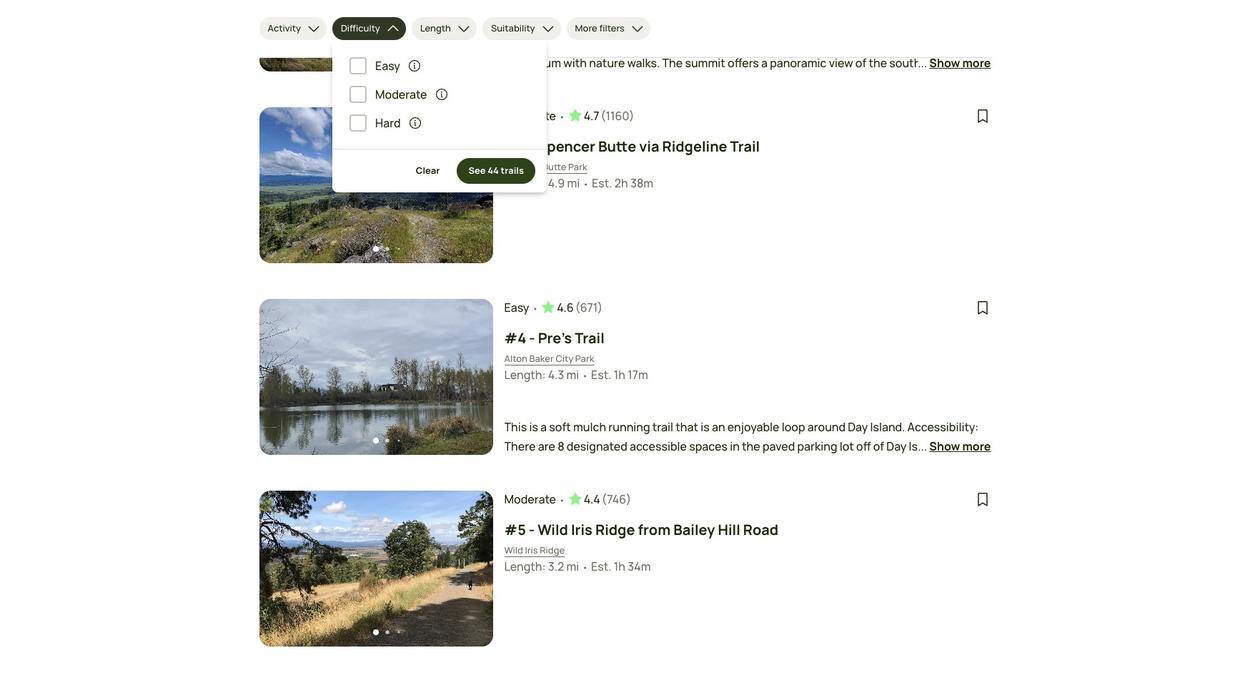 Task type: describe. For each thing, give the bounding box(es) containing it.
suitability
[[491, 22, 535, 35]]

add to list image for #5 - wild iris ridge from bailey hill road
[[974, 491, 992, 508]]

hill
[[718, 520, 741, 539]]

navigate next image
[[463, 561, 477, 576]]

#3 - spencer butte via ridgeline trail spencer butte park length: 4.9 mi • est. 2h 38m
[[505, 137, 760, 191]]

0 vertical spatial ridge
[[596, 520, 635, 539]]

• inside #4 - pre's trail alton baker city park length: 4.3 mi • est. 1h 17m
[[582, 369, 589, 382]]

( for trail
[[576, 300, 581, 315]]

difficulty button
[[333, 17, 406, 40]]

mi inside #5 - wild iris ridge from bailey hill road wild iris ridge length: 3.2 mi • est. 1h 34m
[[567, 559, 580, 574]]

17m
[[628, 367, 649, 383]]

from
[[638, 520, 671, 539]]

0 horizontal spatial ridge
[[540, 544, 565, 556]]

road
[[744, 520, 779, 539]]

more info image
[[435, 87, 449, 102]]

pre's
[[538, 328, 572, 348]]

0 vertical spatial wild
[[538, 520, 569, 539]]

navigate previous image
[[275, 370, 289, 384]]

group containing easy
[[350, 53, 530, 136]]

- for #4
[[529, 328, 535, 348]]

moderate • for wild
[[505, 491, 566, 507]]

more filters button
[[567, 17, 651, 40]]

34m
[[628, 559, 651, 574]]

38m
[[631, 175, 654, 191]]

length: inside #3 - spencer butte via ridgeline trail spencer butte park length: 4.9 mi • est. 2h 38m
[[505, 175, 546, 191]]

1 ... show more from the top
[[918, 55, 992, 71]]

0 horizontal spatial iris
[[525, 544, 538, 556]]

1 more from the top
[[963, 55, 992, 71]]

4.7 ( 1160 )
[[584, 108, 635, 124]]

alton baker city park link
[[505, 352, 595, 366]]

#3
[[505, 137, 526, 156]]

3.2
[[548, 559, 565, 574]]

#4
[[505, 328, 527, 348]]

1 vertical spatial butte
[[543, 160, 567, 173]]

length: inside #5 - wild iris ridge from bailey hill road wild iris ridge length: 3.2 mi • est. 1h 34m
[[505, 559, 546, 574]]

- for #5
[[529, 520, 535, 539]]

2 show from the top
[[930, 438, 961, 454]]

length
[[420, 22, 451, 35]]

more info image for easy
[[408, 59, 422, 73]]

0 vertical spatial moderate
[[375, 87, 427, 102]]

4.6 ( 671 )
[[557, 300, 603, 315]]

clear
[[416, 164, 440, 177]]

est. inside #4 - pre's trail alton baker city park length: 4.3 mi • est. 1h 17m
[[591, 367, 612, 383]]

activity
[[268, 22, 301, 35]]

1 vertical spatial spencer
[[505, 160, 541, 173]]

4.6
[[557, 300, 574, 315]]

0 horizontal spatial wild
[[505, 544, 523, 556]]

navigate next image
[[463, 370, 477, 384]]

activity button
[[259, 17, 327, 40]]

44
[[488, 164, 499, 177]]

trails
[[501, 164, 524, 177]]

2 ... show more from the top
[[918, 438, 992, 454]]

suitability button
[[483, 17, 561, 40]]

4.3
[[548, 367, 565, 383]]



Task type: locate. For each thing, give the bounding box(es) containing it.
0 vertical spatial est.
[[592, 175, 613, 191]]

671
[[581, 300, 598, 315]]

1 length: from the top
[[505, 175, 546, 191]]

butte
[[599, 137, 637, 156], [543, 160, 567, 173]]

1 ... from the top
[[918, 55, 928, 71]]

est. inside #5 - wild iris ridge from bailey hill road wild iris ridge length: 3.2 mi • est. 1h 34m
[[592, 559, 612, 574]]

0 vertical spatial iris
[[571, 520, 593, 539]]

1 horizontal spatial trail
[[731, 137, 760, 156]]

2 1h from the top
[[614, 559, 626, 574]]

wild down the #5
[[505, 544, 523, 556]]

hard
[[375, 115, 401, 131]]

easy •
[[505, 300, 539, 315]]

0 vertical spatial more
[[963, 55, 992, 71]]

1 show from the top
[[930, 55, 961, 71]]

moderate up "hard"
[[375, 87, 427, 102]]

navigate previous image for #3
[[275, 178, 289, 192]]

0 vertical spatial )
[[630, 108, 635, 124]]

1h inside #4 - pre's trail alton baker city park length: 4.3 mi • est. 1h 17m
[[614, 367, 626, 383]]

3 length: from the top
[[505, 559, 546, 574]]

2 vertical spatial moderate
[[505, 491, 556, 507]]

-
[[529, 137, 535, 156], [529, 328, 535, 348], [529, 520, 535, 539]]

add to list image for ...
[[974, 299, 992, 316]]

1 vertical spatial iris
[[525, 544, 538, 556]]

clear button
[[405, 158, 452, 184]]

more info image
[[408, 59, 422, 73], [408, 116, 422, 130]]

) right 4.7
[[630, 108, 635, 124]]

trail right the ridgeline
[[731, 137, 760, 156]]

est. inside #3 - spencer butte via ridgeline trail spencer butte park length: 4.9 mi • est. 2h 38m
[[592, 175, 613, 191]]

1 1h from the top
[[614, 367, 626, 383]]

0 vertical spatial (
[[601, 108, 606, 124]]

• right the 4.9 at top
[[583, 177, 589, 190]]

- inside #3 - spencer butte via ridgeline trail spencer butte park length: 4.9 mi • est. 2h 38m
[[529, 137, 535, 156]]

mi inside #3 - spencer butte via ridgeline trail spencer butte park length: 4.9 mi • est. 2h 38m
[[567, 175, 580, 191]]

1 vertical spatial wild
[[505, 544, 523, 556]]

0 vertical spatial ... show more
[[918, 55, 992, 71]]

1 vertical spatial show
[[930, 438, 961, 454]]

0 vertical spatial show
[[930, 55, 961, 71]]

park down 4.7
[[569, 160, 588, 173]]

ridgeline
[[663, 137, 728, 156]]

• inside easy •
[[532, 302, 539, 315]]

1 est. from the top
[[592, 175, 613, 191]]

spencer down '#3'
[[505, 160, 541, 173]]

more filters
[[575, 22, 625, 35]]

spencer up the spencer butte park link
[[538, 137, 596, 156]]

1h left 17m
[[614, 367, 626, 383]]

4.9
[[548, 175, 565, 191]]

length: down wild iris ridge link
[[505, 559, 546, 574]]

moderate up the #5
[[505, 491, 556, 507]]

more info image for hard
[[408, 116, 422, 130]]

( for butte
[[601, 108, 606, 124]]

butte down the 1160
[[599, 137, 637, 156]]

see
[[469, 164, 486, 177]]

difficulty
[[341, 22, 380, 35]]

0 vertical spatial mi
[[567, 175, 580, 191]]

show
[[930, 55, 961, 71], [930, 438, 961, 454]]

add to list image
[[974, 107, 992, 124]]

city
[[556, 352, 574, 365]]

1 vertical spatial ...
[[918, 438, 928, 454]]

mi right the 4.3
[[567, 367, 580, 383]]

• left 4.4
[[559, 493, 566, 506]]

bailey
[[674, 520, 716, 539]]

easy for easy •
[[505, 300, 530, 315]]

via
[[640, 137, 660, 156]]

easy for easy
[[375, 58, 401, 74]]

1 navigate previous image from the top
[[275, 178, 289, 192]]

0 horizontal spatial butte
[[543, 160, 567, 173]]

moderate for #5
[[505, 491, 556, 507]]

iris down the #5
[[525, 544, 538, 556]]

1 horizontal spatial wild
[[538, 520, 569, 539]]

)
[[630, 108, 635, 124], [598, 300, 603, 315], [627, 491, 632, 507]]

- right '#3'
[[529, 137, 535, 156]]

2 vertical spatial mi
[[567, 559, 580, 574]]

0 vertical spatial spencer
[[538, 137, 596, 156]]

- right the #5
[[529, 520, 535, 539]]

• inside #3 - spencer butte via ridgeline trail spencer butte park length: 4.9 mi • est. 2h 38m
[[583, 177, 589, 190]]

2 add to list image from the top
[[974, 491, 992, 508]]

mi right 3.2
[[567, 559, 580, 574]]

746
[[607, 491, 627, 507]]

1h inside #5 - wild iris ridge from bailey hill road wild iris ridge length: 3.2 mi • est. 1h 34m
[[614, 559, 626, 574]]

est. left 34m
[[592, 559, 612, 574]]

• left 4.7
[[559, 110, 566, 123]]

2h
[[615, 175, 628, 191]]

0 vertical spatial moderate •
[[505, 108, 566, 124]]

navigate previous image
[[275, 178, 289, 192], [275, 561, 289, 576]]

spencer
[[538, 137, 596, 156], [505, 160, 541, 173]]

1 vertical spatial (
[[576, 300, 581, 315]]

ridge up 3.2
[[540, 544, 565, 556]]

4.7
[[584, 108, 600, 124]]

- for #3
[[529, 137, 535, 156]]

more
[[575, 22, 598, 35]]

1 vertical spatial ... show more
[[918, 438, 992, 454]]

•
[[559, 110, 566, 123], [583, 177, 589, 190], [532, 302, 539, 315], [582, 369, 589, 382], [559, 493, 566, 506], [582, 561, 589, 574]]

2 navigate previous image from the top
[[275, 561, 289, 576]]

wild up wild iris ridge link
[[538, 520, 569, 539]]

(
[[601, 108, 606, 124], [576, 300, 581, 315], [602, 491, 607, 507]]

0 vertical spatial navigate previous image
[[275, 178, 289, 192]]

baker
[[530, 352, 554, 365]]

1 vertical spatial length:
[[505, 367, 546, 383]]

1 vertical spatial est.
[[591, 367, 612, 383]]

moderate •
[[505, 108, 566, 124], [505, 491, 566, 507]]

1h left 34m
[[614, 559, 626, 574]]

moderate
[[375, 87, 427, 102], [505, 108, 556, 124], [505, 491, 556, 507]]

1 vertical spatial )
[[598, 300, 603, 315]]

0 vertical spatial park
[[569, 160, 588, 173]]

( for iris
[[602, 491, 607, 507]]

length: inside #4 - pre's trail alton baker city park length: 4.3 mi • est. 1h 17m
[[505, 367, 546, 383]]

0 vertical spatial more info image
[[408, 59, 422, 73]]

0 horizontal spatial trail
[[575, 328, 605, 348]]

park inside #3 - spencer butte via ridgeline trail spencer butte park length: 4.9 mi • est. 2h 38m
[[569, 160, 588, 173]]

park
[[569, 160, 588, 173], [576, 352, 595, 365]]

0 vertical spatial add to list image
[[974, 299, 992, 316]]

moderate for #3
[[505, 108, 556, 124]]

see 44 trails
[[469, 164, 524, 177]]

moderate up '#3'
[[505, 108, 556, 124]]

est.
[[592, 175, 613, 191], [591, 367, 612, 383], [592, 559, 612, 574]]

group
[[350, 53, 530, 136]]

mi
[[567, 175, 580, 191], [567, 367, 580, 383], [567, 559, 580, 574]]

1 vertical spatial mi
[[567, 367, 580, 383]]

dialog
[[0, 0, 1251, 673]]

- inside #4 - pre's trail alton baker city park length: 4.3 mi • est. 1h 17m
[[529, 328, 535, 348]]

0 vertical spatial easy
[[375, 58, 401, 74]]

2 vertical spatial est.
[[592, 559, 612, 574]]

1 vertical spatial ridge
[[540, 544, 565, 556]]

iris down 4.4
[[571, 520, 593, 539]]

- right #4
[[529, 328, 535, 348]]

) for iris
[[627, 491, 632, 507]]

) right 4.6
[[598, 300, 603, 315]]

iris
[[571, 520, 593, 539], [525, 544, 538, 556]]

0 vertical spatial ...
[[918, 55, 928, 71]]

easy down difficulty button
[[375, 58, 401, 74]]

( right 4.4
[[602, 491, 607, 507]]

est. left 17m
[[591, 367, 612, 383]]

easy up #4
[[505, 300, 530, 315]]

... show more
[[918, 55, 992, 71], [918, 438, 992, 454]]

1 horizontal spatial butte
[[599, 137, 637, 156]]

add to list image
[[974, 299, 992, 316], [974, 491, 992, 508]]

0 vertical spatial 1h
[[614, 367, 626, 383]]

- inside #5 - wild iris ridge from bailey hill road wild iris ridge length: 3.2 mi • est. 1h 34m
[[529, 520, 535, 539]]

ridge down 746
[[596, 520, 635, 539]]

cookie consent banner dialog
[[17, 605, 1234, 656]]

) right 4.4
[[627, 491, 632, 507]]

ridge
[[596, 520, 635, 539], [540, 544, 565, 556]]

( right 4.6
[[576, 300, 581, 315]]

0 vertical spatial -
[[529, 137, 535, 156]]

#5 - wild iris ridge from bailey hill road wild iris ridge length: 3.2 mi • est. 1h 34m
[[505, 520, 779, 574]]

butte up the 4.9 at top
[[543, 160, 567, 173]]

4.4 ( 746 )
[[584, 491, 632, 507]]

trail inside #3 - spencer butte via ridgeline trail spencer butte park length: 4.9 mi • est. 2h 38m
[[731, 137, 760, 156]]

more info image right "hard"
[[408, 116, 422, 130]]

mi inside #4 - pre's trail alton baker city park length: 4.3 mi • est. 1h 17m
[[567, 367, 580, 383]]

1 horizontal spatial ridge
[[596, 520, 635, 539]]

1 vertical spatial easy
[[505, 300, 530, 315]]

1 vertical spatial moderate •
[[505, 491, 566, 507]]

alton
[[505, 352, 528, 365]]

trail inside #4 - pre's trail alton baker city park length: 4.3 mi • est. 1h 17m
[[575, 328, 605, 348]]

1 vertical spatial -
[[529, 328, 535, 348]]

4.4
[[584, 491, 601, 507]]

1 add to list image from the top
[[974, 299, 992, 316]]

0 horizontal spatial easy
[[375, 58, 401, 74]]

wild iris ridge link
[[505, 544, 565, 557]]

1 vertical spatial add to list image
[[974, 491, 992, 508]]

1 horizontal spatial iris
[[571, 520, 593, 539]]

0 vertical spatial length:
[[505, 175, 546, 191]]

1160
[[606, 108, 630, 124]]

filters
[[600, 22, 625, 35]]

moderate • up the #5
[[505, 491, 566, 507]]

est. left 2h on the top of the page
[[592, 175, 613, 191]]

more info image down length
[[408, 59, 422, 73]]

3 est. from the top
[[592, 559, 612, 574]]

length:
[[505, 175, 546, 191], [505, 367, 546, 383], [505, 559, 546, 574]]

trail
[[731, 137, 760, 156], [575, 328, 605, 348]]

1 vertical spatial navigate previous image
[[275, 561, 289, 576]]

2 vertical spatial )
[[627, 491, 632, 507]]

moderate • up '#3'
[[505, 108, 566, 124]]

2 more from the top
[[963, 438, 992, 454]]

• right 3.2
[[582, 561, 589, 574]]

• left 4.6
[[532, 302, 539, 315]]

1 horizontal spatial easy
[[505, 300, 530, 315]]

0 vertical spatial trail
[[731, 137, 760, 156]]

park inside #4 - pre's trail alton baker city park length: 4.3 mi • est. 1h 17m
[[576, 352, 595, 365]]

1 vertical spatial more
[[963, 438, 992, 454]]

easy
[[375, 58, 401, 74], [505, 300, 530, 315]]

1 vertical spatial 1h
[[614, 559, 626, 574]]

spencer butte park link
[[505, 160, 588, 174]]

length button
[[412, 17, 477, 40]]

2 moderate • from the top
[[505, 491, 566, 507]]

) for trail
[[598, 300, 603, 315]]

1 vertical spatial park
[[576, 352, 595, 365]]

navigate previous image for #5
[[275, 561, 289, 576]]

trail down 671
[[575, 328, 605, 348]]

2 vertical spatial (
[[602, 491, 607, 507]]

• right the 4.3
[[582, 369, 589, 382]]

1 moderate • from the top
[[505, 108, 566, 124]]

2 est. from the top
[[591, 367, 612, 383]]

length: down 'alton'
[[505, 367, 546, 383]]

#5
[[505, 520, 526, 539]]

1 vertical spatial moderate
[[505, 108, 556, 124]]

more
[[963, 55, 992, 71], [963, 438, 992, 454]]

park right city
[[576, 352, 595, 365]]

wild
[[538, 520, 569, 539], [505, 544, 523, 556]]

2 length: from the top
[[505, 367, 546, 383]]

mi right the 4.9 at top
[[567, 175, 580, 191]]

( right 4.7
[[601, 108, 606, 124]]

1 vertical spatial more info image
[[408, 116, 422, 130]]

2 vertical spatial length:
[[505, 559, 546, 574]]

2 ... from the top
[[918, 438, 928, 454]]

0 vertical spatial butte
[[599, 137, 637, 156]]

see 44 trails button
[[457, 158, 536, 184]]

#4 - pre's trail alton baker city park length: 4.3 mi • est. 1h 17m
[[505, 328, 649, 383]]

moderate • for spencer
[[505, 108, 566, 124]]

) for butte
[[630, 108, 635, 124]]

length: down the spencer butte park link
[[505, 175, 546, 191]]

2 vertical spatial -
[[529, 520, 535, 539]]

• inside #5 - wild iris ridge from bailey hill road wild iris ridge length: 3.2 mi • est. 1h 34m
[[582, 561, 589, 574]]

...
[[918, 55, 928, 71], [918, 438, 928, 454]]

1 vertical spatial trail
[[575, 328, 605, 348]]

1h
[[614, 367, 626, 383], [614, 559, 626, 574]]



Task type: vqa. For each thing, say whether or not it's contained in the screenshot.
#4
yes



